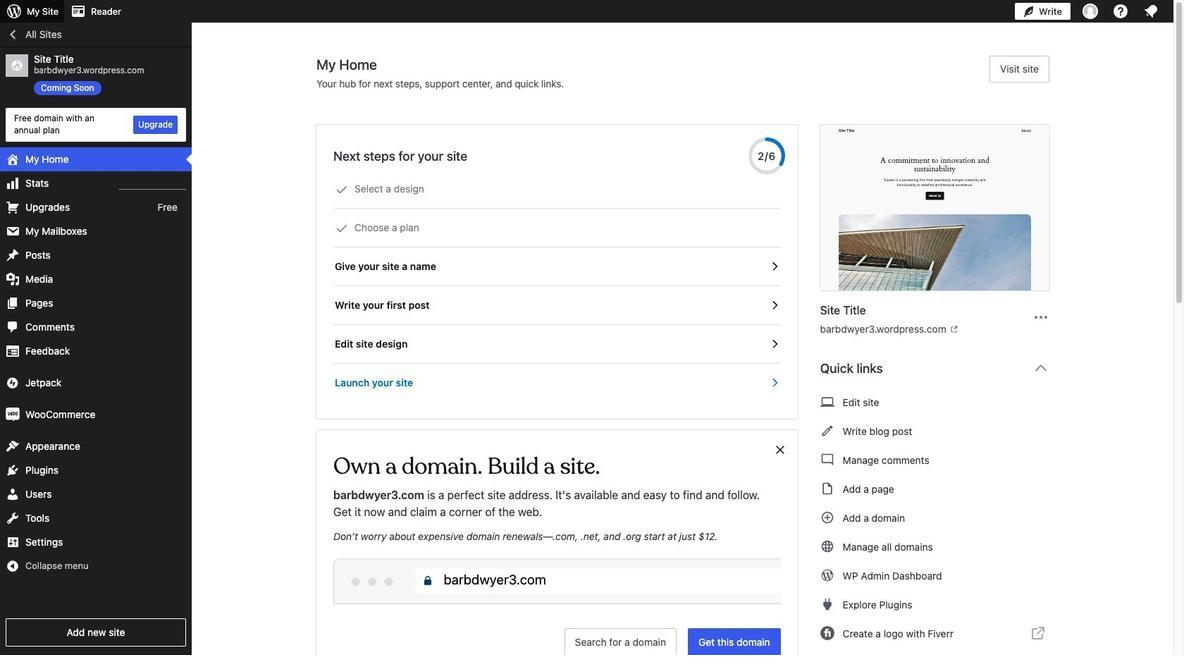 Task type: describe. For each thing, give the bounding box(es) containing it.
mode_comment image
[[821, 451, 835, 468]]

3 task enabled image from the top
[[768, 377, 781, 389]]

manage your notifications image
[[1143, 3, 1160, 20]]

laptop image
[[821, 394, 835, 410]]

1 img image from the top
[[6, 376, 20, 390]]

my profile image
[[1083, 4, 1099, 19]]

2 task enabled image from the top
[[768, 338, 781, 351]]

more options for site site title image
[[1033, 309, 1050, 325]]

edit image
[[821, 422, 835, 439]]

2 img image from the top
[[6, 407, 20, 421]]

task complete image
[[336, 222, 348, 235]]

task complete image
[[336, 183, 348, 196]]



Task type: vqa. For each thing, say whether or not it's contained in the screenshot.
1st Task enabled image from the bottom
yes



Task type: locate. For each thing, give the bounding box(es) containing it.
main content
[[317, 56, 1061, 655]]

1 vertical spatial img image
[[6, 407, 20, 421]]

0 vertical spatial img image
[[6, 376, 20, 390]]

help image
[[1113, 3, 1130, 20]]

dismiss domain name promotion image
[[774, 441, 787, 458]]

highest hourly views 0 image
[[119, 180, 186, 189]]

0 vertical spatial task enabled image
[[768, 299, 781, 312]]

1 task enabled image from the top
[[768, 299, 781, 312]]

launchpad checklist element
[[334, 170, 781, 402]]

1 vertical spatial task enabled image
[[768, 338, 781, 351]]

insert_drive_file image
[[821, 480, 835, 497]]

task enabled image
[[768, 260, 781, 273]]

task enabled image
[[768, 299, 781, 312], [768, 338, 781, 351], [768, 377, 781, 389]]

progress bar
[[749, 138, 785, 174]]

2 vertical spatial task enabled image
[[768, 377, 781, 389]]

img image
[[6, 376, 20, 390], [6, 407, 20, 421]]



